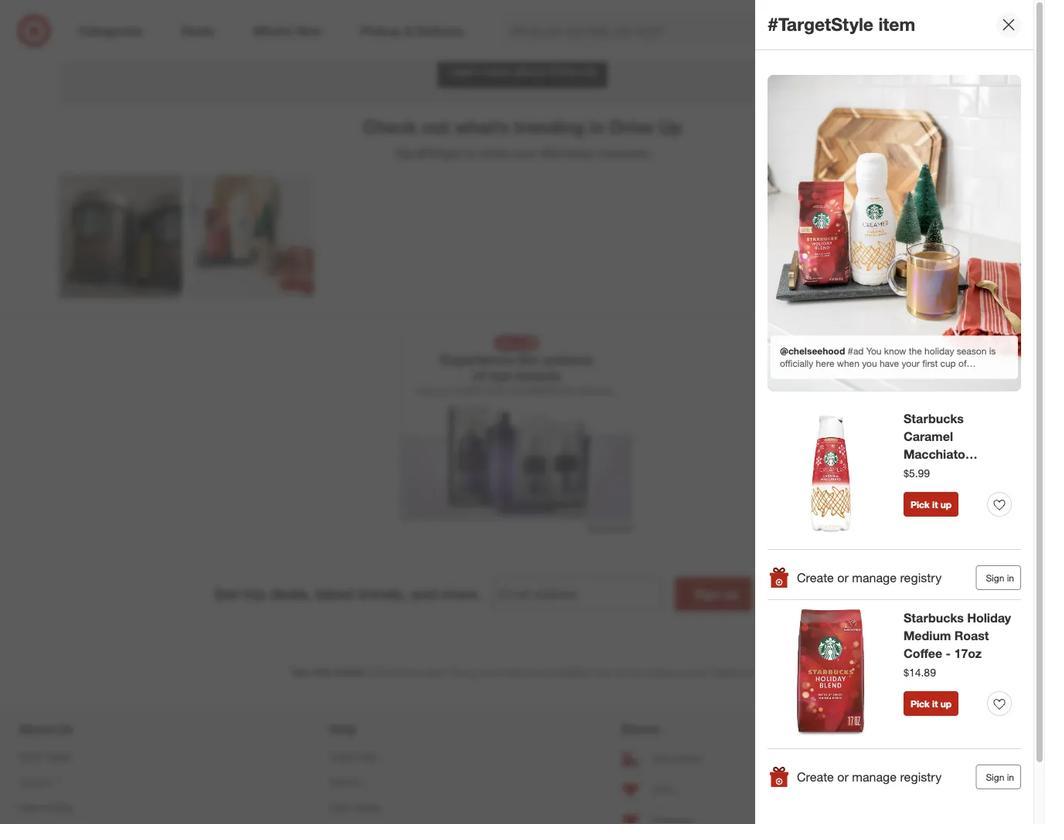 Task type: describe. For each thing, give the bounding box(es) containing it.
starbucks holiday medium roast coffee - 17oz image
[[768, 610, 895, 737]]

about target link
[[19, 744, 135, 770]]

fl
[[984, 465, 991, 480]]

careers link
[[19, 770, 135, 796]]

learn
[[448, 63, 479, 78]]

find
[[652, 754, 670, 766]]

redcard link
[[911, 775, 1027, 806]]

at
[[700, 667, 708, 678]]

1 vertical spatial help
[[357, 751, 376, 763]]

location
[[646, 667, 679, 678]]

sign for starbucks holiday medium roast coffee - 17oz
[[986, 772, 1005, 784]]

&
[[44, 803, 50, 814]]

up for starbucks caramel macchiato creamer - 28 fl oz
[[941, 499, 952, 511]]

frequently
[[377, 4, 489, 32]]

starbucks for caramel
[[904, 412, 964, 427]]

@target
[[416, 145, 462, 160]]

careers
[[19, 777, 51, 788]]

24
[[1015, 16, 1024, 26]]

find a store
[[652, 754, 702, 766]]

pick it up button for coffee
[[904, 692, 959, 717]]

returns link
[[329, 770, 427, 796]]

learn more about drive up link
[[437, 54, 608, 88]]

more
[[482, 63, 511, 78]]

news & blog
[[19, 803, 72, 814]]

pick it up button for -
[[904, 493, 959, 517]]

oz
[[995, 465, 1009, 480]]

availability
[[549, 667, 591, 678]]

24 link
[[996, 14, 1030, 48]]

search button
[[839, 14, 876, 51]]

out
[[422, 116, 449, 137]]

target help link
[[329, 744, 427, 770]]

tag @target to share your #driveup moments.
[[394, 145, 651, 160]]

target for target help
[[329, 751, 354, 763]]

target circle link
[[911, 744, 1027, 775]]

vary
[[614, 667, 631, 678]]

find a store link
[[621, 744, 717, 775]]

17oz
[[954, 647, 982, 662]]

macchiato
[[904, 447, 965, 462]]

starbucks holiday medium roast coffee - 17oz
[[904, 611, 1011, 662]]

your
[[513, 145, 537, 160]]

about
[[514, 63, 546, 78]]

create for starbucks caramel macchiato creamer - 28 fl oz
[[797, 571, 834, 586]]

1 horizontal spatial up
[[659, 116, 683, 137]]

share
[[479, 145, 510, 160]]

up for starbucks holiday medium roast coffee - 17oz
[[941, 699, 952, 710]]

0 vertical spatial in
[[590, 116, 605, 137]]

up inside learn more about drive up link
[[581, 63, 598, 78]]

item
[[879, 14, 916, 35]]

what's
[[454, 116, 509, 137]]

0 horizontal spatial help
[[329, 723, 356, 738]]

store
[[680, 754, 702, 766]]

sign up button
[[675, 578, 752, 612]]

pick it up for coffee
[[911, 699, 952, 710]]

#driveup
[[541, 145, 593, 160]]

by
[[634, 667, 644, 678]]

more.
[[441, 586, 481, 604]]

or for starbucks caramel macchiato creamer - 28 fl oz
[[838, 571, 849, 586]]

search
[[839, 25, 876, 40]]

#targetstyle
[[768, 14, 874, 35]]

sponsored
[[587, 522, 632, 534]]

moments.
[[597, 145, 651, 160]]

@chelseehood link
[[768, 75, 1021, 392]]

track orders
[[329, 803, 382, 814]]

1 horizontal spatial and
[[531, 667, 546, 678]]

starbucks caramel macchiato creamer - 28 fl oz link
[[904, 411, 1012, 480]]

us
[[57, 723, 73, 738]]

* see offer details. restrictions apply. pricing, promotions and availability may vary by location and at target.com
[[289, 665, 756, 678]]

in for starbucks caramel macchiato creamer - 28 fl oz
[[1007, 573, 1014, 584]]

about target
[[19, 751, 72, 763]]

redcard
[[942, 785, 979, 796]]

latest
[[315, 586, 354, 604]]

0 horizontal spatial and
[[411, 586, 437, 604]]

sign in for starbucks caramel macchiato creamer - 28 fl oz
[[986, 573, 1014, 584]]

create for starbucks holiday medium roast coffee - 17oz
[[797, 770, 834, 785]]

user image by @what_im_eatin_uk image
[[59, 175, 182, 299]]

#targetstyle item
[[768, 14, 916, 35]]

privacy policy link
[[764, 587, 831, 603]]

top
[[243, 586, 266, 604]]

privacy
[[764, 588, 800, 602]]

or for starbucks holiday medium roast coffee - 17oz
[[838, 770, 849, 785]]

target inside about target link
[[46, 751, 72, 763]]

clinic
[[652, 785, 675, 796]]

target for target circle
[[942, 754, 967, 766]]

#targetstyle item dialog
[[755, 0, 1045, 825]]

deals,
[[270, 586, 311, 604]]

see
[[293, 667, 309, 678]]

asked
[[495, 4, 558, 32]]

trends,
[[358, 586, 407, 604]]

circle
[[970, 754, 994, 766]]

stores
[[621, 723, 659, 738]]

get
[[214, 586, 239, 604]]

frequently asked questions
[[377, 4, 669, 32]]

manage for starbucks caramel macchiato creamer - 28 fl oz
[[852, 571, 897, 586]]



Task type: vqa. For each thing, say whether or not it's contained in the screenshot.
Pickup & Delivery Delivery
no



Task type: locate. For each thing, give the bounding box(es) containing it.
0 vertical spatial or
[[838, 571, 849, 586]]

registry down target circle
[[900, 770, 942, 785]]

sign in button
[[976, 566, 1021, 591], [976, 765, 1021, 790]]

user image by @chelseehood image inside #targetstyle item dialog
[[768, 75, 1021, 392]]

sign up
[[694, 587, 739, 602]]

about us
[[19, 723, 73, 738]]

pick it up button
[[904, 493, 959, 517], [904, 692, 959, 717]]

$14.89
[[904, 666, 936, 680]]

trending
[[514, 116, 585, 137]]

sign in
[[986, 573, 1014, 584], [986, 772, 1014, 784]]

target inside target help link
[[329, 751, 354, 763]]

1 vertical spatial registry
[[900, 770, 942, 785]]

What can we help you find? suggestions appear below search field
[[502, 14, 850, 48]]

create or manage registry
[[797, 571, 942, 586], [797, 770, 942, 785]]

1 pick it up button from the top
[[904, 493, 959, 517]]

about up about target
[[19, 723, 54, 738]]

2 create from the top
[[797, 770, 834, 785]]

sign left privacy
[[694, 587, 720, 602]]

1 horizontal spatial target
[[329, 751, 354, 763]]

1 vertical spatial pick it up button
[[904, 692, 959, 717]]

up
[[581, 63, 598, 78], [659, 116, 683, 137]]

pick it up for -
[[911, 499, 952, 511]]

it down $14.89
[[932, 699, 938, 710]]

1 vertical spatial or
[[838, 770, 849, 785]]

0 vertical spatial starbucks
[[904, 412, 964, 427]]

about for about target
[[19, 751, 44, 763]]

1 it from the top
[[932, 499, 938, 511]]

target up returns
[[329, 751, 354, 763]]

2 manage from the top
[[852, 770, 897, 785]]

up left privacy
[[724, 587, 739, 602]]

1 vertical spatial pick
[[911, 699, 930, 710]]

and left 'availability' at the bottom right of page
[[531, 667, 546, 678]]

1 sign in button from the top
[[976, 566, 1021, 591]]

1 vertical spatial create
[[797, 770, 834, 785]]

1 vertical spatial pick it up
[[911, 699, 952, 710]]

0 vertical spatial sign in
[[986, 573, 1014, 584]]

1 vertical spatial manage
[[852, 770, 897, 785]]

help up target help
[[329, 723, 356, 738]]

2 starbucks from the top
[[904, 611, 964, 626]]

help
[[329, 723, 356, 738], [357, 751, 376, 763]]

starbucks
[[904, 412, 964, 427], [904, 611, 964, 626]]

pick it up
[[911, 499, 952, 511], [911, 699, 952, 710]]

1 horizontal spatial -
[[958, 465, 964, 480]]

2 pick it up from the top
[[911, 699, 952, 710]]

apply.
[[421, 667, 445, 678]]

advertisement region
[[401, 328, 632, 521]]

1 vertical spatial create or manage registry
[[797, 770, 942, 785]]

registry for starbucks holiday medium roast coffee - 17oz
[[900, 770, 942, 785]]

starbucks for holiday
[[904, 611, 964, 626]]

28
[[967, 465, 981, 480]]

2 create or manage registry from the top
[[797, 770, 942, 785]]

may
[[594, 667, 611, 678]]

sign in button for starbucks holiday medium roast coffee - 17oz
[[976, 765, 1021, 790]]

sign in up the holiday
[[986, 573, 1014, 584]]

0 vertical spatial sign
[[986, 573, 1005, 584]]

- inside starbucks holiday medium roast coffee - 17oz
[[946, 647, 951, 662]]

target down "us"
[[46, 751, 72, 763]]

0 vertical spatial sign in button
[[976, 566, 1021, 591]]

privacy policy
[[764, 588, 831, 602]]

about for about us
[[19, 723, 54, 738]]

2 sign in button from the top
[[976, 765, 1021, 790]]

sign in for starbucks holiday medium roast coffee - 17oz
[[986, 772, 1014, 784]]

pick it up button down creamer
[[904, 493, 959, 517]]

1 create from the top
[[797, 571, 834, 586]]

2 registry from the top
[[900, 770, 942, 785]]

- left 17oz
[[946, 647, 951, 662]]

in for starbucks holiday medium roast coffee - 17oz
[[1007, 772, 1014, 784]]

sign up the holiday
[[986, 573, 1005, 584]]

1 vertical spatial sign
[[694, 587, 720, 602]]

sign down "circle"
[[986, 772, 1005, 784]]

it for coffee
[[932, 699, 938, 710]]

2 vertical spatial sign
[[986, 772, 1005, 784]]

2 vertical spatial in
[[1007, 772, 1014, 784]]

returns
[[329, 777, 361, 788]]

2 pick from the top
[[911, 699, 930, 710]]

starbucks up 'caramel'
[[904, 412, 964, 427]]

track
[[329, 803, 351, 814]]

None text field
[[493, 578, 662, 612]]

target left "circle"
[[942, 754, 967, 766]]

1 sign in from the top
[[986, 573, 1014, 584]]

it down creamer
[[932, 499, 938, 511]]

starbucks up medium
[[904, 611, 964, 626]]

1 pick it up from the top
[[911, 499, 952, 511]]

pick it up button down $14.89
[[904, 692, 959, 717]]

2 sign in from the top
[[986, 772, 1014, 784]]

$5.99
[[904, 467, 930, 480]]

create
[[797, 571, 834, 586], [797, 770, 834, 785]]

@chelseehood
[[780, 346, 845, 357]]

registry up medium
[[900, 571, 942, 586]]

pricing,
[[448, 667, 478, 678]]

it
[[932, 499, 938, 511], [932, 699, 938, 710]]

about
[[19, 723, 54, 738], [19, 751, 44, 763]]

1 registry from the top
[[900, 571, 942, 586]]

- inside starbucks caramel macchiato creamer - 28 fl oz
[[958, 465, 964, 480]]

create or manage registry for starbucks caramel macchiato creamer - 28 fl oz
[[797, 571, 942, 586]]

0 horizontal spatial up
[[581, 63, 598, 78]]

coffee
[[904, 647, 943, 662]]

1 horizontal spatial drive
[[610, 116, 654, 137]]

about up careers
[[19, 751, 44, 763]]

1 horizontal spatial user image by @chelseehood image
[[768, 75, 1021, 392]]

0 vertical spatial create or manage registry
[[797, 571, 942, 586]]

and left more.
[[411, 586, 437, 604]]

0 vertical spatial drive
[[550, 63, 578, 78]]

1 or from the top
[[838, 571, 849, 586]]

1 manage from the top
[[852, 571, 897, 586]]

0 horizontal spatial -
[[946, 647, 951, 662]]

it for -
[[932, 499, 938, 511]]

0 vertical spatial pick it up button
[[904, 493, 959, 517]]

2 horizontal spatial and
[[682, 667, 698, 678]]

blog
[[53, 803, 72, 814]]

0 horizontal spatial target
[[46, 751, 72, 763]]

2 horizontal spatial target
[[942, 754, 967, 766]]

in
[[590, 116, 605, 137], [1007, 573, 1014, 584], [1007, 772, 1014, 784]]

2 vertical spatial up
[[941, 699, 952, 710]]

target help
[[329, 751, 376, 763]]

starbucks caramel macchiato creamer - 28 fl oz
[[904, 412, 1009, 480]]

up down coffee
[[941, 699, 952, 710]]

creamer
[[904, 465, 955, 480]]

0 vertical spatial registry
[[900, 571, 942, 586]]

track orders link
[[329, 796, 427, 821]]

sign in button for starbucks caramel macchiato creamer - 28 fl oz
[[976, 566, 1021, 591]]

manage for starbucks holiday medium roast coffee - 17oz
[[852, 770, 897, 785]]

0 vertical spatial pick it up
[[911, 499, 952, 511]]

2 about from the top
[[19, 751, 44, 763]]

details.
[[335, 667, 367, 678]]

0 vertical spatial help
[[329, 723, 356, 738]]

offer
[[312, 667, 332, 678]]

target circle
[[942, 754, 994, 766]]

1 pick from the top
[[911, 499, 930, 511]]

a
[[672, 754, 677, 766]]

2 pick it up button from the top
[[904, 692, 959, 717]]

1 vertical spatial up
[[724, 587, 739, 602]]

starbucks inside starbucks caramel macchiato creamer - 28 fl oz
[[904, 412, 964, 427]]

news
[[19, 803, 42, 814]]

0 vertical spatial pick
[[911, 499, 930, 511]]

1 vertical spatial up
[[659, 116, 683, 137]]

starbucks holiday medium roast coffee - 17oz link
[[904, 610, 1012, 663]]

@chelseehood button
[[768, 75, 1021, 392]]

1 vertical spatial starbucks
[[904, 611, 964, 626]]

1 vertical spatial drive
[[610, 116, 654, 137]]

help up returns link
[[357, 751, 376, 763]]

and left at
[[682, 667, 698, 678]]

learn more about drive up
[[448, 63, 598, 78]]

0 vertical spatial it
[[932, 499, 938, 511]]

sign
[[986, 573, 1005, 584], [694, 587, 720, 602], [986, 772, 1005, 784]]

check
[[363, 116, 417, 137]]

1 vertical spatial sign in button
[[976, 765, 1021, 790]]

2 or from the top
[[838, 770, 849, 785]]

registry
[[900, 571, 942, 586], [900, 770, 942, 785]]

drive right about at the top of the page
[[550, 63, 578, 78]]

1 vertical spatial it
[[932, 699, 938, 710]]

1 create or manage registry from the top
[[797, 571, 942, 586]]

caramel
[[904, 429, 953, 444]]

1 about from the top
[[19, 723, 54, 738]]

clinic link
[[621, 775, 717, 806]]

- left 28
[[958, 465, 964, 480]]

restrictions
[[369, 667, 419, 678]]

drive inside learn more about drive up link
[[550, 63, 578, 78]]

drive up moments.
[[610, 116, 654, 137]]

sign in down "circle"
[[986, 772, 1014, 784]]

starbucks inside starbucks holiday medium roast coffee - 17oz
[[904, 611, 964, 626]]

*
[[289, 665, 293, 675]]

pick down $14.89
[[911, 699, 930, 710]]

up down creamer
[[941, 499, 952, 511]]

0 horizontal spatial user image by @chelseehood image
[[190, 175, 314, 299]]

create or manage registry for starbucks holiday medium roast coffee - 17oz
[[797, 770, 942, 785]]

0 horizontal spatial drive
[[550, 63, 578, 78]]

0 vertical spatial up
[[581, 63, 598, 78]]

0 vertical spatial up
[[941, 499, 952, 511]]

sign for starbucks caramel macchiato creamer - 28 fl oz
[[986, 573, 1005, 584]]

1 vertical spatial -
[[946, 647, 951, 662]]

registry for starbucks caramel macchiato creamer - 28 fl oz
[[900, 571, 942, 586]]

1 vertical spatial about
[[19, 751, 44, 763]]

1 starbucks from the top
[[904, 412, 964, 427]]

tag
[[394, 145, 413, 160]]

starbucks caramel macchiato creamer - 28 fl oz image
[[768, 411, 895, 537]]

1 horizontal spatial help
[[357, 751, 376, 763]]

roast
[[955, 629, 989, 644]]

0 vertical spatial manage
[[852, 571, 897, 586]]

0 vertical spatial about
[[19, 723, 54, 738]]

target.com
[[711, 667, 756, 678]]

1 vertical spatial sign in
[[986, 772, 1014, 784]]

0 vertical spatial -
[[958, 465, 964, 480]]

to
[[465, 145, 476, 160]]

promotions
[[481, 667, 528, 678]]

pick it up down $14.89
[[911, 699, 952, 710]]

holiday
[[967, 611, 1011, 626]]

pick down $5.99
[[911, 499, 930, 511]]

0 vertical spatial create
[[797, 571, 834, 586]]

target inside target circle link
[[942, 754, 967, 766]]

orders
[[353, 803, 382, 814]]

-
[[958, 465, 964, 480], [946, 647, 951, 662]]

questions
[[565, 4, 669, 32]]

pick it up down creamer
[[911, 499, 952, 511]]

check out what's trending in drive up
[[363, 116, 683, 137]]

drive
[[550, 63, 578, 78], [610, 116, 654, 137]]

user image by @chelseehood image
[[768, 75, 1021, 392], [190, 175, 314, 299]]

pick for starbucks caramel macchiato creamer - 28 fl oz
[[911, 499, 930, 511]]

policy
[[803, 588, 831, 602]]

news & blog link
[[19, 796, 135, 821]]

and
[[411, 586, 437, 604], [531, 667, 546, 678], [682, 667, 698, 678]]

2 it from the top
[[932, 699, 938, 710]]

1 vertical spatial in
[[1007, 573, 1014, 584]]

pick for starbucks holiday medium roast coffee - 17oz
[[911, 699, 930, 710]]



